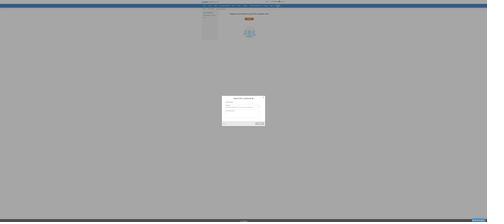 Task type: describe. For each thing, give the bounding box(es) containing it.
asn
[[310, 7, 313, 9]]

business
[[333, 7, 339, 9]]

service/time
[[293, 7, 302, 9]]

business performance link
[[332, 6, 350, 9]]

orders
[[285, 7, 290, 9]]

home link
[[269, 6, 276, 9]]

add-ons link
[[359, 6, 367, 9]]

ons
[[363, 7, 366, 9]]

sourcing
[[351, 7, 357, 9]]

profile link
[[277, 6, 284, 9]]

setup link
[[368, 6, 374, 9]]

business performance
[[333, 7, 348, 9]]

asn link
[[308, 6, 314, 9]]



Task type: locate. For each thing, give the bounding box(es) containing it.
catalogs link
[[323, 6, 331, 9]]

invoices link
[[314, 6, 322, 9]]

service/time sheets link
[[292, 6, 308, 9]]

service/time sheets
[[293, 7, 307, 9]]

profile
[[278, 7, 282, 9]]

orders link
[[284, 6, 291, 9]]

home
[[271, 7, 275, 9]]

sourcing link
[[350, 6, 359, 9]]

catalogs
[[324, 7, 330, 9]]

add-
[[360, 7, 363, 9]]

dialog
[[296, 128, 354, 169]]

invoices
[[316, 7, 321, 9]]

coupa supplier portal image
[[268, 0, 293, 5]]

sheets
[[302, 7, 307, 9]]

add-ons
[[360, 7, 366, 9]]

performance
[[339, 7, 348, 9]]

Type to search for a customer text field
[[301, 140, 346, 142]]

setup
[[369, 7, 373, 9]]



Task type: vqa. For each thing, say whether or not it's contained in the screenshot.
orders link
yes



